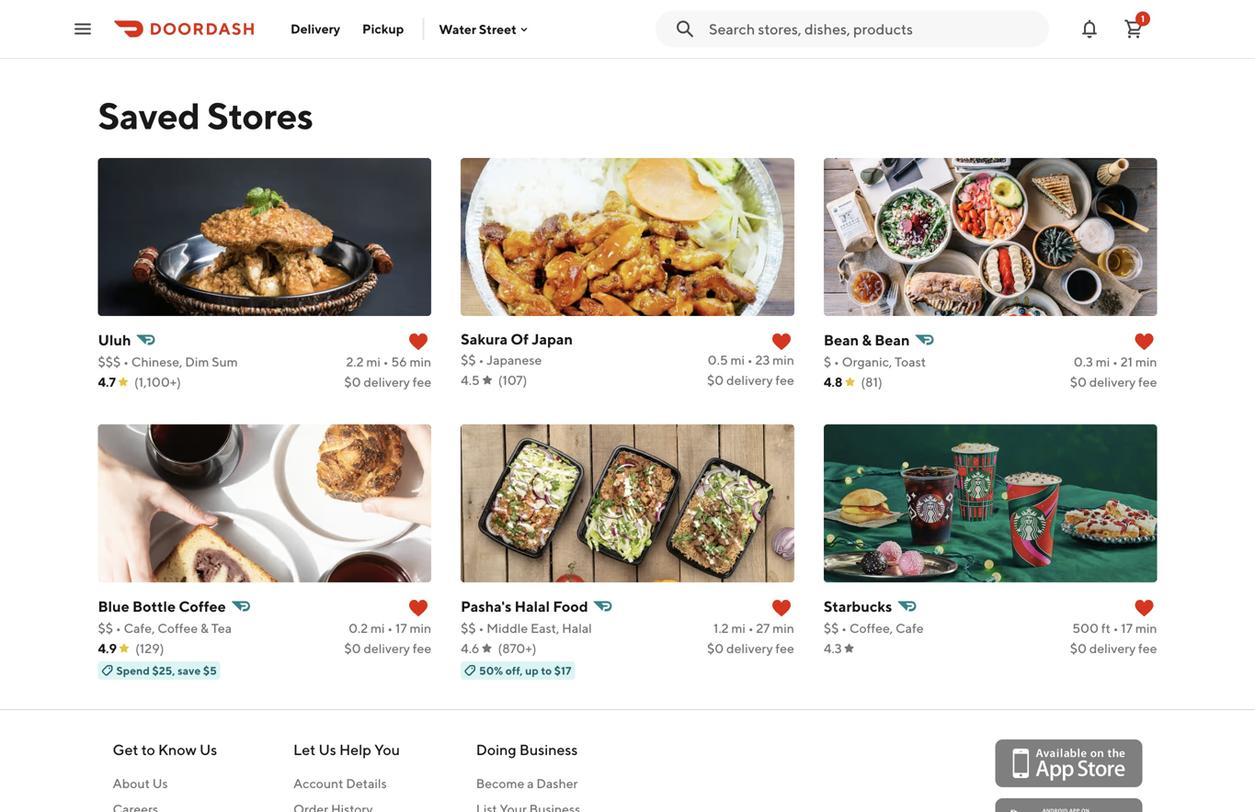 Task type: locate. For each thing, give the bounding box(es) containing it.
$$ • middle east, halal
[[461, 621, 592, 636]]

1.2
[[714, 621, 729, 636]]

$$ up 4.9
[[98, 621, 113, 636]]

halal up $$ • middle east, halal
[[515, 598, 550, 616]]

Store search: begin typing to search for stores available on DoorDash text field
[[709, 19, 1038, 39]]

up
[[525, 665, 539, 678]]

to
[[541, 665, 552, 678], [141, 742, 155, 759]]

fee down "2.2 mi • 56 min"
[[413, 375, 431, 390]]

delivery down 0.3 mi • 21 min
[[1089, 375, 1136, 390]]

cafe,
[[124, 621, 155, 636]]

click to remove this store from your saved list image
[[408, 331, 430, 353], [1133, 331, 1155, 353], [408, 598, 430, 620]]

$​0 for uluh
[[344, 375, 361, 390]]

min right ft
[[1135, 621, 1157, 636]]

sakura
[[461, 331, 508, 348]]

us right know
[[200, 742, 217, 759]]

uluh
[[98, 331, 131, 349]]

• left 56
[[383, 354, 389, 370]]

fee for uluh
[[413, 375, 431, 390]]

(870+)
[[498, 641, 537, 657]]

0 horizontal spatial bean
[[824, 331, 859, 349]]

17 right 0.2 on the left bottom
[[395, 621, 407, 636]]

fee for blue bottle coffee
[[413, 641, 431, 657]]

$$
[[461, 353, 476, 368], [98, 621, 113, 636], [461, 621, 476, 636], [824, 621, 839, 636]]

2 horizontal spatial us
[[319, 742, 336, 759]]

0 horizontal spatial &
[[200, 621, 209, 636]]

spend
[[116, 665, 150, 678]]

21
[[1121, 354, 1133, 370]]

56
[[391, 354, 407, 370]]

$$ up "4.3"
[[824, 621, 839, 636]]

0 horizontal spatial to
[[141, 742, 155, 759]]

2.2
[[346, 354, 364, 370]]

doing
[[476, 742, 517, 759]]

$17
[[554, 665, 571, 678]]

1 17 from the left
[[395, 621, 407, 636]]

coffee up tea
[[179, 598, 226, 616]]

$​0 delivery fee down 500 ft • 17 min
[[1070, 641, 1157, 657]]

mi right '0.3'
[[1096, 354, 1110, 370]]

to right get at the left bottom of the page
[[141, 742, 155, 759]]

coffee
[[179, 598, 226, 616], [157, 621, 198, 636]]

bean
[[824, 331, 859, 349], [875, 331, 910, 349]]

min
[[773, 353, 794, 368], [410, 354, 431, 370], [1135, 354, 1157, 370], [410, 621, 431, 636], [773, 621, 794, 636], [1135, 621, 1157, 636]]

17
[[395, 621, 407, 636], [1121, 621, 1133, 636]]

fee for bean & bean
[[1138, 375, 1157, 390]]

1 vertical spatial halal
[[562, 621, 592, 636]]

$
[[824, 354, 831, 370]]

fee down 0.2 mi • 17 min
[[413, 641, 431, 657]]

1 horizontal spatial 17
[[1121, 621, 1133, 636]]

2 17 from the left
[[1121, 621, 1133, 636]]

us for let us help you
[[319, 742, 336, 759]]

1 horizontal spatial us
[[200, 742, 217, 759]]

(107)
[[498, 373, 527, 388]]

$$ for pasha's halal food
[[461, 621, 476, 636]]

1 horizontal spatial to
[[541, 665, 552, 678]]

click to remove this store from your saved list image up 0.2 mi • 17 min
[[408, 598, 430, 620]]

min for pasha's halal food
[[773, 621, 794, 636]]

$​0 delivery fee down "2.2 mi • 56 min"
[[344, 375, 431, 390]]

1
[[1141, 13, 1145, 24]]

0 horizontal spatial 17
[[395, 621, 407, 636]]

sakura of japan
[[461, 331, 573, 348]]

delivery
[[726, 373, 773, 388], [364, 375, 410, 390], [1089, 375, 1136, 390], [364, 641, 410, 657], [726, 641, 773, 657], [1089, 641, 1136, 657]]

ft
[[1101, 621, 1111, 636]]

help
[[339, 742, 371, 759]]

sum
[[212, 354, 238, 370]]

mi right "1.2"
[[731, 621, 746, 636]]

• left cafe,
[[116, 621, 121, 636]]

0 horizontal spatial us
[[152, 777, 168, 792]]

$$ • cafe, coffee & tea
[[98, 621, 232, 636]]

pasha's
[[461, 598, 512, 616]]

us right let
[[319, 742, 336, 759]]

$​0 down "2.2"
[[344, 375, 361, 390]]

click to remove this store from your saved list image up 1.2 mi • 27 min on the bottom right of page
[[770, 598, 792, 620]]

halal down 'food' at the left bottom
[[562, 621, 592, 636]]

halal
[[515, 598, 550, 616], [562, 621, 592, 636]]

•
[[479, 353, 484, 368], [747, 353, 753, 368], [123, 354, 129, 370], [383, 354, 389, 370], [834, 354, 839, 370], [1113, 354, 1118, 370], [116, 621, 121, 636], [387, 621, 393, 636], [479, 621, 484, 636], [748, 621, 754, 636], [842, 621, 847, 636], [1113, 621, 1119, 636]]

us right about
[[152, 777, 168, 792]]

account details link
[[293, 775, 400, 794]]

• up "4.3"
[[842, 621, 847, 636]]

mi right "2.2"
[[366, 354, 381, 370]]

0.5 mi • 23 min
[[708, 353, 794, 368]]

min right 21
[[1135, 354, 1157, 370]]

$​0 delivery fee down 0.3 mi • 21 min
[[1070, 375, 1157, 390]]

$​0 delivery fee down 0.2 mi • 17 min
[[344, 641, 431, 657]]

0.2 mi • 17 min
[[349, 621, 431, 636]]

mi for coffee
[[371, 621, 385, 636]]

a
[[527, 777, 534, 792]]

$​0 delivery fee down 1.2 mi • 27 min on the bottom right of page
[[707, 641, 794, 657]]

$​0 down 0.5
[[707, 373, 724, 388]]

17 right ft
[[1121, 621, 1133, 636]]

27
[[756, 621, 770, 636]]

0 horizontal spatial halal
[[515, 598, 550, 616]]

click to remove this store from your saved list image up 500 ft • 17 min
[[1133, 598, 1155, 620]]

delivery
[[291, 21, 340, 36]]

$​0 down 0.2 on the left bottom
[[344, 641, 361, 657]]

become a dasher
[[476, 777, 578, 792]]

$​0 down 500
[[1070, 641, 1087, 657]]

toast
[[895, 354, 926, 370]]

& left tea
[[200, 621, 209, 636]]

us for about us
[[152, 777, 168, 792]]

mi for bean
[[1096, 354, 1110, 370]]

delivery for blue bottle coffee
[[364, 641, 410, 657]]

dasher
[[536, 777, 578, 792]]

50% off, up to $17
[[479, 665, 571, 678]]

delivery down 1.2 mi • 27 min on the bottom right of page
[[726, 641, 773, 657]]

account details
[[293, 777, 387, 792]]

delivery down 500 ft • 17 min
[[1089, 641, 1136, 657]]

delivery down "2.2 mi • 56 min"
[[364, 375, 410, 390]]

click to remove this store from your saved list image up "2.2 mi • 56 min"
[[408, 331, 430, 353]]

us
[[200, 742, 217, 759], [319, 742, 336, 759], [152, 777, 168, 792]]

open menu image
[[72, 18, 94, 40]]

bean up $ • organic, toast
[[875, 331, 910, 349]]

middle
[[487, 621, 528, 636]]

$​0 for blue bottle coffee
[[344, 641, 361, 657]]

min right 27
[[773, 621, 794, 636]]

$$ up 4.6 at the left of page
[[461, 621, 476, 636]]

1 horizontal spatial halal
[[562, 621, 592, 636]]

min for bean & bean
[[1135, 354, 1157, 370]]

delivery down 0.2 mi • 17 min
[[364, 641, 410, 657]]

500
[[1072, 621, 1099, 636]]

click to remove this store from your saved list image for blue bottle coffee
[[408, 598, 430, 620]]

$$$
[[98, 354, 121, 370]]

$5
[[203, 665, 217, 678]]

1 horizontal spatial bean
[[875, 331, 910, 349]]

let us help you
[[293, 742, 400, 759]]

0.3 mi • 21 min
[[1074, 354, 1157, 370]]

4.6
[[461, 641, 480, 657]]

(81)
[[861, 375, 883, 390]]

bean up $
[[824, 331, 859, 349]]

click to remove this store from your saved list image
[[770, 331, 792, 353], [770, 598, 792, 620], [1133, 598, 1155, 620]]

click to remove this store from your saved list image for uluh
[[408, 331, 430, 353]]

click to remove this store from your saved list image up 0.3 mi • 21 min
[[1133, 331, 1155, 353]]

mi right 0.2 on the left bottom
[[371, 621, 385, 636]]

1 vertical spatial &
[[200, 621, 209, 636]]

click to remove this store from your saved list image right 23
[[770, 331, 792, 353]]

coffee down blue bottle coffee
[[157, 621, 198, 636]]

min right 56
[[410, 354, 431, 370]]

$​0 down '0.3'
[[1070, 375, 1087, 390]]

organic,
[[842, 354, 892, 370]]

business
[[519, 742, 578, 759]]

min for starbucks
[[1135, 621, 1157, 636]]

1 bean from the left
[[824, 331, 859, 349]]

to right up
[[541, 665, 552, 678]]

0.2
[[349, 621, 368, 636]]

1 button
[[1115, 11, 1152, 47]]

1 horizontal spatial &
[[862, 331, 872, 349]]

• right $$$
[[123, 354, 129, 370]]

$​0 down "1.2"
[[707, 641, 724, 657]]

fee down 500 ft • 17 min
[[1138, 641, 1157, 657]]

4.7
[[98, 375, 116, 390]]

& up organic,
[[862, 331, 872, 349]]

fee down 1.2 mi • 27 min on the bottom right of page
[[776, 641, 794, 657]]

become a dasher link
[[476, 775, 628, 794]]

fee down 0.3 mi • 21 min
[[1138, 375, 1157, 390]]

min right 0.2 on the left bottom
[[410, 621, 431, 636]]

dim
[[185, 354, 209, 370]]

chinese,
[[131, 354, 182, 370]]

4.5
[[461, 373, 480, 388]]



Task type: vqa. For each thing, say whether or not it's contained in the screenshot.
Water
yes



Task type: describe. For each thing, give the bounding box(es) containing it.
starbucks
[[824, 598, 892, 616]]

water
[[439, 21, 476, 37]]

• right 0.2 on the left bottom
[[387, 621, 393, 636]]

fee for pasha's halal food
[[776, 641, 794, 657]]

water street button
[[439, 21, 531, 37]]

• left 27
[[748, 621, 754, 636]]

blue
[[98, 598, 129, 616]]

0 vertical spatial to
[[541, 665, 552, 678]]

delivery for uluh
[[364, 375, 410, 390]]

water street
[[439, 21, 517, 37]]

$​0 delivery fee for bean & bean
[[1070, 375, 1157, 390]]

4 items, open order cart image
[[1123, 18, 1145, 40]]

$$ for blue bottle coffee
[[98, 621, 113, 636]]

delivery down the 0.5 mi • 23 min
[[726, 373, 773, 388]]

about
[[113, 777, 150, 792]]

$​0 delivery fee for pasha's halal food
[[707, 641, 794, 657]]

become
[[476, 777, 525, 792]]

you
[[374, 742, 400, 759]]

pickup
[[362, 21, 404, 36]]

click to remove this store from your saved list image for bean & bean
[[1133, 331, 1155, 353]]

japanese
[[487, 353, 542, 368]]

$​0 delivery fee for starbucks
[[1070, 641, 1157, 657]]

17 for blue bottle coffee
[[395, 621, 407, 636]]

17 for starbucks
[[1121, 621, 1133, 636]]

0 vertical spatial coffee
[[179, 598, 226, 616]]

pasha's halal food
[[461, 598, 588, 616]]

$​0 for starbucks
[[1070, 641, 1087, 657]]

1.2 mi • 27 min
[[714, 621, 794, 636]]

pickup button
[[351, 14, 415, 44]]

fee for starbucks
[[1138, 641, 1157, 657]]

$ • organic, toast
[[824, 354, 926, 370]]

• right ft
[[1113, 621, 1119, 636]]

500 ft • 17 min
[[1072, 621, 1157, 636]]

doing business
[[476, 742, 578, 759]]

0 vertical spatial &
[[862, 331, 872, 349]]

1 vertical spatial to
[[141, 742, 155, 759]]

let
[[293, 742, 316, 759]]

$​0 delivery fee down the 0.5 mi • 23 min
[[707, 373, 794, 388]]

$​0 delivery fee for uluh
[[344, 375, 431, 390]]

saved
[[98, 94, 200, 137]]

min for blue bottle coffee
[[410, 621, 431, 636]]

50%
[[479, 665, 503, 678]]

off,
[[505, 665, 523, 678]]

$$ up 4.5
[[461, 353, 476, 368]]

$​0 delivery fee for blue bottle coffee
[[344, 641, 431, 657]]

• left 21
[[1113, 354, 1118, 370]]

$​0 for bean & bean
[[1070, 375, 1087, 390]]

japan
[[532, 331, 573, 348]]

notification bell image
[[1079, 18, 1101, 40]]

4.3
[[824, 641, 842, 657]]

(1,100+)
[[134, 375, 181, 390]]

cafe
[[896, 621, 924, 636]]

stores
[[207, 94, 313, 137]]

know
[[158, 742, 197, 759]]

(129)
[[135, 641, 164, 657]]

saved stores
[[98, 94, 313, 137]]

$​0 for pasha's halal food
[[707, 641, 724, 657]]

blue bottle coffee
[[98, 598, 226, 616]]

account
[[293, 777, 343, 792]]

spend $25, save $5
[[116, 665, 217, 678]]

1 vertical spatial coffee
[[157, 621, 198, 636]]

0.5
[[708, 353, 728, 368]]

min right 23
[[773, 353, 794, 368]]

delivery for starbucks
[[1089, 641, 1136, 657]]

• down pasha's
[[479, 621, 484, 636]]

about us
[[113, 777, 168, 792]]

mi right 0.5
[[731, 353, 745, 368]]

details
[[346, 777, 387, 792]]

0.3
[[1074, 354, 1093, 370]]

click to remove this store from your saved list image for pasha's halal food
[[770, 598, 792, 620]]

• left 23
[[747, 353, 753, 368]]

get to know us
[[113, 742, 217, 759]]

of
[[511, 331, 529, 348]]

click to remove this store from your saved list image for starbucks
[[1133, 598, 1155, 620]]

$$ • coffee, cafe
[[824, 621, 924, 636]]

tea
[[211, 621, 232, 636]]

delivery for bean & bean
[[1089, 375, 1136, 390]]

23
[[755, 353, 770, 368]]

• down sakura
[[479, 353, 484, 368]]

get
[[113, 742, 138, 759]]

street
[[479, 21, 517, 37]]

coffee,
[[850, 621, 893, 636]]

4.9
[[98, 641, 117, 657]]

2 bean from the left
[[875, 331, 910, 349]]

• right $
[[834, 354, 839, 370]]

4.8
[[824, 375, 843, 390]]

save
[[178, 665, 201, 678]]

about us link
[[113, 775, 217, 794]]

food
[[553, 598, 588, 616]]

bottle
[[132, 598, 176, 616]]

$$ for starbucks
[[824, 621, 839, 636]]

east,
[[531, 621, 559, 636]]

min for uluh
[[410, 354, 431, 370]]

$$ • japanese
[[461, 353, 542, 368]]

fee down the 0.5 mi • 23 min
[[776, 373, 794, 388]]

delivery for pasha's halal food
[[726, 641, 773, 657]]

bean & bean
[[824, 331, 910, 349]]

delivery button
[[280, 14, 351, 44]]

0 vertical spatial halal
[[515, 598, 550, 616]]

$25,
[[152, 665, 175, 678]]

mi for food
[[731, 621, 746, 636]]



